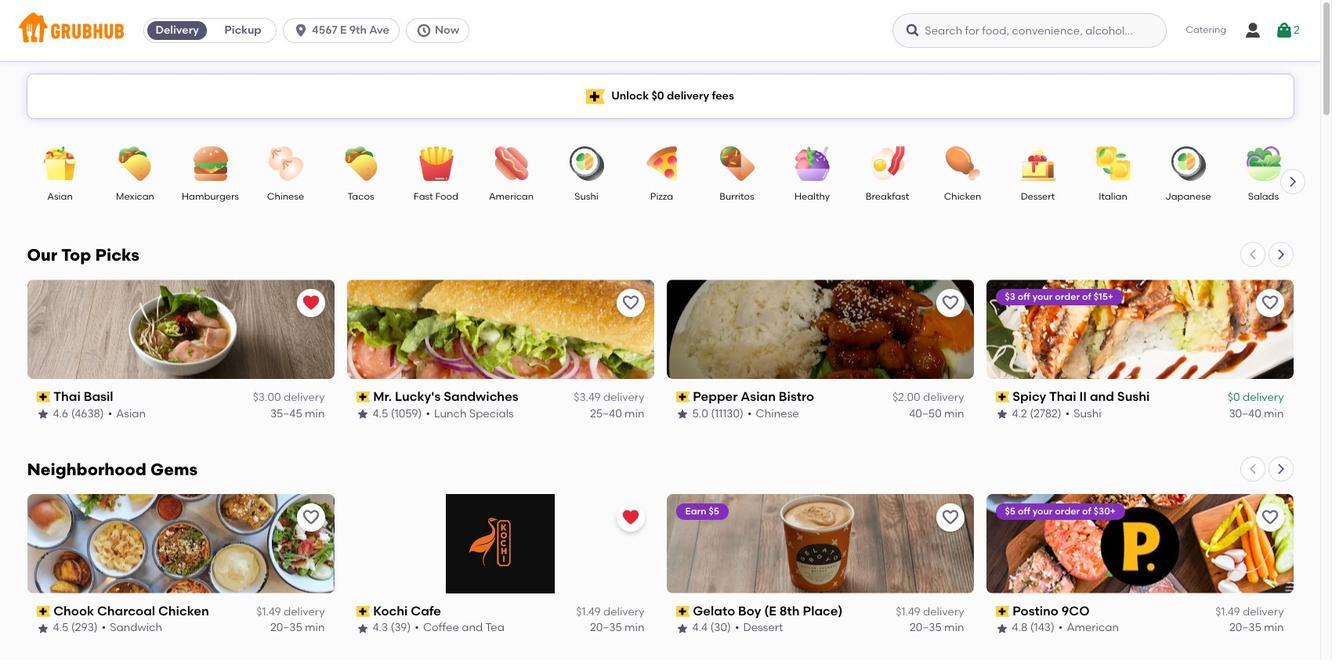 Task type: locate. For each thing, give the bounding box(es) containing it.
1 vertical spatial chicken
[[158, 604, 209, 619]]

caret right icon image
[[1287, 176, 1299, 188], [1275, 248, 1287, 261], [1275, 463, 1287, 476]]

subscription pass image
[[36, 392, 50, 403], [676, 392, 690, 403], [996, 392, 1010, 403], [996, 607, 1010, 618]]

healthy
[[795, 191, 830, 202]]

save this restaurant image for postino 9co
[[1261, 509, 1280, 527]]

1 horizontal spatial saved restaurant button
[[617, 504, 645, 532]]

0 horizontal spatial asian
[[47, 191, 73, 202]]

1 order from the top
[[1055, 292, 1080, 303]]

kochi cafe logo image
[[446, 495, 555, 594]]

star icon image left 4.2
[[996, 408, 1008, 421]]

dessert
[[1021, 191, 1055, 202], [744, 622, 783, 635]]

tacos
[[348, 191, 374, 202]]

caret left icon image
[[1247, 248, 1259, 261], [1247, 463, 1259, 476]]

star icon image left 4.4
[[676, 623, 689, 635]]

• down spicy thai ii and sushi
[[1066, 407, 1070, 421]]

1 vertical spatial $0
[[1228, 391, 1241, 405]]

pizza
[[650, 191, 673, 202]]

chicken down chicken image
[[944, 191, 982, 202]]

0 vertical spatial your
[[1033, 292, 1053, 303]]

order for our top picks
[[1055, 292, 1080, 303]]

2 caret left icon image from the top
[[1247, 463, 1259, 476]]

kochi
[[373, 604, 408, 619]]

hamburgers image
[[183, 147, 238, 181]]

mr. lucky's sandwiches logo image
[[347, 280, 654, 379]]

2 your from the top
[[1033, 506, 1053, 517]]

3 20–35 from the left
[[910, 622, 942, 635]]

1 vertical spatial 4.5
[[53, 622, 69, 635]]

$3.49
[[574, 391, 601, 405]]

0 vertical spatial caret left icon image
[[1247, 248, 1259, 261]]

dessert down gelato boy (e 8th place)
[[744, 622, 783, 635]]

1 your from the top
[[1033, 292, 1053, 303]]

gelato
[[693, 604, 735, 619]]

save this restaurant image
[[621, 294, 640, 313], [941, 294, 960, 313]]

1 horizontal spatial chinese
[[756, 407, 799, 421]]

thai left ii
[[1049, 390, 1077, 404]]

1 horizontal spatial sushi
[[1074, 407, 1102, 421]]

1 horizontal spatial svg image
[[416, 23, 432, 38]]

$1.49 for kochi cafe
[[576, 606, 601, 619]]

and left tea
[[462, 622, 483, 635]]

and right ii
[[1090, 390, 1115, 404]]

0 horizontal spatial chicken
[[158, 604, 209, 619]]

1 vertical spatial caret right icon image
[[1275, 248, 1287, 261]]

off
[[1018, 292, 1031, 303], [1018, 506, 1031, 517]]

min for spicy thai ii and sushi
[[1264, 407, 1284, 421]]

0 vertical spatial of
[[1083, 292, 1092, 303]]

• lunch specials
[[426, 407, 514, 421]]

min for thai basil
[[305, 407, 325, 421]]

off for our top picks
[[1018, 292, 1031, 303]]

2 off from the top
[[1018, 506, 1031, 517]]

• for asian
[[748, 407, 752, 421]]

0 vertical spatial asian
[[47, 191, 73, 202]]

1 vertical spatial your
[[1033, 506, 1053, 517]]

1 20–35 from the left
[[270, 622, 302, 635]]

40–50 min
[[909, 407, 965, 421]]

3 svg image from the left
[[906, 23, 921, 38]]

of left $30+
[[1083, 506, 1092, 517]]

caret left icon image for neighborhood gems
[[1247, 463, 1259, 476]]

1 vertical spatial dessert
[[744, 622, 783, 635]]

subscription pass image for gelato boy (e 8th place)
[[676, 607, 690, 618]]

subscription pass image left gelato
[[676, 607, 690, 618]]

american image
[[484, 147, 539, 181]]

0 vertical spatial saved restaurant button
[[297, 289, 325, 317]]

• down pepper asian bistro
[[748, 407, 752, 421]]

ii
[[1080, 390, 1087, 404]]

caret right icon image for neighborhood gems
[[1275, 463, 1287, 476]]

0 vertical spatial off
[[1018, 292, 1031, 303]]

proceed
[[1142, 396, 1188, 409]]

5.0 (11130)
[[693, 407, 744, 421]]

mexican image
[[108, 147, 163, 181]]

20–35 min for gelato boy (e 8th place)
[[910, 622, 965, 635]]

1 save this restaurant image from the left
[[621, 294, 640, 313]]

1 horizontal spatial save this restaurant image
[[941, 294, 960, 313]]

0 vertical spatial order
[[1055, 292, 1080, 303]]

1 caret left icon image from the top
[[1247, 248, 1259, 261]]

0 horizontal spatial saved restaurant image
[[301, 294, 320, 313]]

sushi down sushi image
[[575, 191, 599, 202]]

proceed to checkout button
[[1094, 389, 1304, 417]]

1 20–35 min from the left
[[270, 622, 325, 635]]

(1059)
[[391, 407, 422, 421]]

4 $1.49 from the left
[[1216, 606, 1241, 619]]

1 horizontal spatial and
[[1090, 390, 1115, 404]]

0 horizontal spatial american
[[489, 191, 534, 202]]

• right (143)
[[1059, 622, 1063, 635]]

burritos
[[720, 191, 755, 202]]

0 horizontal spatial svg image
[[1244, 21, 1263, 40]]

chicken image
[[936, 147, 990, 181]]

order left $15+
[[1055, 292, 1080, 303]]

proceed to checkout
[[1142, 396, 1256, 409]]

1 vertical spatial and
[[462, 622, 483, 635]]

2 horizontal spatial sushi
[[1118, 390, 1150, 404]]

star icon image left '4.5 (293)'
[[36, 623, 49, 635]]

1 horizontal spatial asian
[[116, 407, 146, 421]]

asian for • asian
[[116, 407, 146, 421]]

italian image
[[1086, 147, 1141, 181]]

star icon image
[[36, 408, 49, 421], [356, 408, 369, 421], [676, 408, 689, 421], [996, 408, 1008, 421], [36, 623, 49, 635], [356, 623, 369, 635], [676, 623, 689, 635], [996, 623, 1008, 635]]

0 horizontal spatial saved restaurant button
[[297, 289, 325, 317]]

• for boy
[[735, 622, 740, 635]]

2 $5 from the left
[[1005, 506, 1016, 517]]

4 $1.49 delivery from the left
[[1216, 606, 1284, 619]]

subscription pass image left spicy
[[996, 392, 1010, 403]]

2 $1.49 from the left
[[576, 606, 601, 619]]

2 horizontal spatial svg image
[[906, 23, 921, 38]]

pepper asian bistro
[[693, 390, 815, 404]]

your
[[1033, 292, 1053, 303], [1033, 506, 1053, 517]]

0 horizontal spatial and
[[462, 622, 483, 635]]

pizza image
[[635, 147, 689, 181]]

japanese
[[1166, 191, 1212, 202]]

subscription pass image left mr.
[[356, 392, 370, 403]]

• for thai
[[1066, 407, 1070, 421]]

asian for pepper asian bistro
[[741, 390, 776, 404]]

american down 9co
[[1067, 622, 1119, 635]]

$0 up 30–40
[[1228, 391, 1241, 405]]

1 vertical spatial saved restaurant button
[[617, 504, 645, 532]]

chinese
[[267, 191, 304, 202], [756, 407, 799, 421]]

of left $15+
[[1083, 292, 1092, 303]]

$1.49 delivery for postino 9co
[[1216, 606, 1284, 619]]

dessert down "dessert" image
[[1021, 191, 1055, 202]]

$1.49 for gelato boy (e 8th place)
[[896, 606, 921, 619]]

2 vertical spatial asian
[[116, 407, 146, 421]]

sushi down ii
[[1074, 407, 1102, 421]]

caret left icon image down salads
[[1247, 248, 1259, 261]]

8th
[[780, 604, 800, 619]]

• right (39)
[[415, 622, 419, 635]]

order
[[1055, 292, 1080, 303], [1055, 506, 1080, 517]]

0 vertical spatial 4.5
[[373, 407, 388, 421]]

2 svg image from the left
[[1275, 21, 1294, 40]]

• coffee and tea
[[415, 622, 505, 635]]

postino
[[1013, 604, 1059, 619]]

subscription pass image left chook
[[36, 607, 50, 618]]

svg image inside now button
[[416, 23, 432, 38]]

off for neighborhood gems
[[1018, 506, 1031, 517]]

grubhub plus flag logo image
[[586, 89, 605, 104]]

chook charcoal chicken
[[53, 604, 209, 619]]

subscription pass image for postino 9co
[[996, 607, 1010, 618]]

1 horizontal spatial saved restaurant image
[[621, 509, 640, 527]]

0 vertical spatial american
[[489, 191, 534, 202]]

gelato boy (e 8th place)
[[693, 604, 843, 619]]

subscription pass image left 'pepper'
[[676, 392, 690, 403]]

2 vertical spatial caret right icon image
[[1275, 463, 1287, 476]]

40–50
[[909, 407, 942, 421]]

your left $30+
[[1033, 506, 1053, 517]]

our top picks
[[27, 245, 140, 265]]

subscription pass image for kochi cafe
[[356, 607, 370, 618]]

(4638)
[[71, 407, 104, 421]]

2 order from the top
[[1055, 506, 1080, 517]]

1 horizontal spatial chicken
[[944, 191, 982, 202]]

• down lucky's at the bottom left of page
[[426, 407, 430, 421]]

delivery for gelato boy (e 8th place)
[[923, 606, 965, 619]]

1 $1.49 from the left
[[257, 606, 281, 619]]

1 horizontal spatial svg image
[[1275, 21, 1294, 40]]

2 save this restaurant image from the left
[[941, 294, 960, 313]]

2 of from the top
[[1083, 506, 1092, 517]]

20–35 min for kochi cafe
[[590, 622, 645, 635]]

asian
[[47, 191, 73, 202], [741, 390, 776, 404], [116, 407, 146, 421]]

$2.00 delivery
[[893, 391, 965, 405]]

caret left icon image down "30–40 min"
[[1247, 463, 1259, 476]]

asian down asian image at left
[[47, 191, 73, 202]]

subscription pass image left kochi
[[356, 607, 370, 618]]

star icon image for thai basil
[[36, 408, 49, 421]]

$0
[[652, 89, 664, 103], [1228, 391, 1241, 405]]

1 vertical spatial of
[[1083, 506, 1092, 517]]

$3
[[1005, 292, 1016, 303]]

1 vertical spatial off
[[1018, 506, 1031, 517]]

4.5 down chook
[[53, 622, 69, 635]]

0 horizontal spatial save this restaurant image
[[621, 294, 640, 313]]

svg image inside 4567 e 9th ave button
[[293, 23, 309, 38]]

postino 9co logo image
[[986, 495, 1294, 594]]

$5 off your order of $30+
[[1005, 506, 1116, 517]]

0 horizontal spatial chinese
[[267, 191, 304, 202]]

chicken up sandwich
[[158, 604, 209, 619]]

0 horizontal spatial $0
[[652, 89, 664, 103]]

• right the (293)
[[102, 622, 106, 635]]

1 off from the top
[[1018, 292, 1031, 303]]

9th
[[349, 24, 367, 37]]

bistro
[[779, 390, 815, 404]]

• for lucky's
[[426, 407, 430, 421]]

2 horizontal spatial asian
[[741, 390, 776, 404]]

2 20–35 min from the left
[[590, 622, 645, 635]]

asian right (4638)
[[116, 407, 146, 421]]

0 vertical spatial and
[[1090, 390, 1115, 404]]

svg image
[[1244, 21, 1263, 40], [1275, 21, 1294, 40]]

• right (30)
[[735, 622, 740, 635]]

your for neighborhood gems
[[1033, 506, 1053, 517]]

min for postino 9co
[[1264, 622, 1284, 635]]

min for pepper asian bistro
[[945, 407, 965, 421]]

0 horizontal spatial dessert
[[744, 622, 783, 635]]

3 $1.49 delivery from the left
[[896, 606, 965, 619]]

2 svg image from the left
[[416, 23, 432, 38]]

save this restaurant image for mr. lucky's sandwiches
[[621, 294, 640, 313]]

• for cafe
[[415, 622, 419, 635]]

1 vertical spatial saved restaurant image
[[621, 509, 640, 527]]

your right $3
[[1033, 292, 1053, 303]]

•
[[108, 407, 112, 421], [426, 407, 430, 421], [748, 407, 752, 421], [1066, 407, 1070, 421], [102, 622, 106, 635], [415, 622, 419, 635], [735, 622, 740, 635], [1059, 622, 1063, 635]]

0 horizontal spatial $5
[[709, 506, 720, 517]]

1 vertical spatial caret left icon image
[[1247, 463, 1259, 476]]

star icon image for chook charcoal chicken
[[36, 623, 49, 635]]

1 vertical spatial sushi
[[1118, 390, 1150, 404]]

now
[[435, 24, 459, 37]]

4.4 (30)
[[693, 622, 731, 635]]

american down "american" image
[[489, 191, 534, 202]]

order left $30+
[[1055, 506, 1080, 517]]

sushi right ii
[[1118, 390, 1150, 404]]

35–45 min
[[270, 407, 325, 421]]

4567
[[312, 24, 338, 37]]

min
[[305, 407, 325, 421], [625, 407, 645, 421], [945, 407, 965, 421], [1264, 407, 1284, 421], [305, 622, 325, 635], [625, 622, 645, 635], [945, 622, 965, 635], [1264, 622, 1284, 635]]

1 horizontal spatial 4.5
[[373, 407, 388, 421]]

20–35
[[270, 622, 302, 635], [590, 622, 622, 635], [910, 622, 942, 635], [1230, 622, 1262, 635]]

$2.00
[[893, 391, 921, 405]]

0 horizontal spatial svg image
[[293, 23, 309, 38]]

star icon image left 5.0
[[676, 408, 689, 421]]

0 horizontal spatial thai
[[53, 390, 81, 404]]

2 $1.49 delivery from the left
[[576, 606, 645, 619]]

• down basil
[[108, 407, 112, 421]]

3 20–35 min from the left
[[910, 622, 965, 635]]

subscription pass image left postino
[[996, 607, 1010, 618]]

catering
[[1186, 25, 1227, 36]]

20–35 min for postino 9co
[[1230, 622, 1284, 635]]

star icon image for kochi cafe
[[356, 623, 369, 635]]

thai up 4.6
[[53, 390, 81, 404]]

star icon image left 4.8
[[996, 623, 1008, 635]]

0 vertical spatial saved restaurant image
[[301, 294, 320, 313]]

0 horizontal spatial 4.5
[[53, 622, 69, 635]]

thai basil logo image
[[27, 280, 334, 379]]

e
[[340, 24, 347, 37]]

0 vertical spatial chicken
[[944, 191, 982, 202]]

1 vertical spatial asian
[[741, 390, 776, 404]]

star icon image for spicy thai ii and sushi
[[996, 408, 1008, 421]]

svg image left the '2' button
[[1244, 21, 1263, 40]]

1 $1.49 delivery from the left
[[257, 606, 325, 619]]

0 vertical spatial sushi
[[575, 191, 599, 202]]

1 horizontal spatial $5
[[1005, 506, 1016, 517]]

min for gelato boy (e 8th place)
[[945, 622, 965, 635]]

4.3
[[373, 622, 388, 635]]

chinese down chinese "image"
[[267, 191, 304, 202]]

4 20–35 from the left
[[1230, 622, 1262, 635]]

subscription pass image for spicy thai ii and sushi
[[996, 392, 1010, 403]]

subscription pass image left thai basil at the bottom
[[36, 392, 50, 403]]

1 horizontal spatial american
[[1067, 622, 1119, 635]]

asian up • chinese
[[741, 390, 776, 404]]

$0 delivery
[[1228, 391, 1284, 405]]

9co
[[1062, 604, 1090, 619]]

1 of from the top
[[1083, 292, 1092, 303]]

chook charcoal chicken logo image
[[27, 495, 334, 594]]

saved restaurant image
[[301, 294, 320, 313], [621, 509, 640, 527]]

1 horizontal spatial thai
[[1049, 390, 1077, 404]]

gelato boy (e 8th place) logo image
[[667, 495, 974, 594]]

$0 right unlock
[[652, 89, 664, 103]]

4 20–35 min from the left
[[1230, 622, 1284, 635]]

fast
[[414, 191, 433, 202]]

20–35 min for chook charcoal chicken
[[270, 622, 325, 635]]

saved restaurant image for kochi cafe
[[621, 509, 640, 527]]

$1.49
[[257, 606, 281, 619], [576, 606, 601, 619], [896, 606, 921, 619], [1216, 606, 1241, 619]]

4.3 (39)
[[373, 622, 411, 635]]

svg image right catering button
[[1275, 21, 1294, 40]]

saved restaurant button
[[297, 289, 325, 317], [617, 504, 645, 532]]

3 $1.49 from the left
[[896, 606, 921, 619]]

star icon image left 4.3 on the left bottom
[[356, 623, 369, 635]]

• sandwich
[[102, 622, 162, 635]]

star icon image left the "4.5 (1059)"
[[356, 408, 369, 421]]

4.5 for mr. lucky's sandwiches
[[373, 407, 388, 421]]

svg image
[[293, 23, 309, 38], [416, 23, 432, 38], [906, 23, 921, 38]]

20–35 min
[[270, 622, 325, 635], [590, 622, 645, 635], [910, 622, 965, 635], [1230, 622, 1284, 635]]

caret right icon image for our top picks
[[1275, 248, 1287, 261]]

subscription pass image
[[356, 392, 370, 403], [36, 607, 50, 618], [356, 607, 370, 618], [676, 607, 690, 618]]

1 svg image from the left
[[293, 23, 309, 38]]

sushi
[[575, 191, 599, 202], [1118, 390, 1150, 404], [1074, 407, 1102, 421]]

2 20–35 from the left
[[590, 622, 622, 635]]

• american
[[1059, 622, 1119, 635]]

our
[[27, 245, 57, 265]]

1 vertical spatial american
[[1067, 622, 1119, 635]]

svg image inside the '2' button
[[1275, 21, 1294, 40]]

catering button
[[1175, 13, 1238, 48]]

chinese down bistro
[[756, 407, 799, 421]]

star icon image left 4.6
[[36, 408, 49, 421]]

1 vertical spatial order
[[1055, 506, 1080, 517]]

and
[[1090, 390, 1115, 404], [462, 622, 483, 635]]

0 vertical spatial dessert
[[1021, 191, 1055, 202]]

4.5
[[373, 407, 388, 421], [53, 622, 69, 635]]

2 thai from the left
[[1049, 390, 1077, 404]]

star icon image for mr. lucky's sandwiches
[[356, 408, 369, 421]]

min for chook charcoal chicken
[[305, 622, 325, 635]]

1 $5 from the left
[[709, 506, 720, 517]]

4.5 down mr.
[[373, 407, 388, 421]]

save this restaurant image
[[1261, 294, 1280, 313], [301, 509, 320, 527], [941, 509, 960, 527], [1261, 509, 1280, 527]]

2 vertical spatial sushi
[[1074, 407, 1102, 421]]



Task type: vqa. For each thing, say whether or not it's contained in the screenshot.


Task type: describe. For each thing, give the bounding box(es) containing it.
min for mr. lucky's sandwiches
[[625, 407, 645, 421]]

star icon image for gelato boy (e 8th place)
[[676, 623, 689, 635]]

svg image for now
[[416, 23, 432, 38]]

order for neighborhood gems
[[1055, 506, 1080, 517]]

boy
[[738, 604, 761, 619]]

4567 e 9th ave
[[312, 24, 389, 37]]

sandwiches
[[444, 390, 519, 404]]

tea
[[485, 622, 505, 635]]

top
[[61, 245, 91, 265]]

2 button
[[1275, 16, 1300, 45]]

breakfast image
[[860, 147, 915, 181]]

$15+
[[1094, 292, 1114, 303]]

subscription pass image for pepper asian bistro
[[676, 392, 690, 403]]

(293)
[[71, 622, 98, 635]]

saved restaurant button for basil
[[297, 289, 325, 317]]

delivery
[[156, 24, 199, 37]]

asian image
[[33, 147, 87, 181]]

1 horizontal spatial $0
[[1228, 391, 1241, 405]]

chook
[[53, 604, 94, 619]]

star icon image for pepper asian bistro
[[676, 408, 689, 421]]

your for our top picks
[[1033, 292, 1053, 303]]

unlock $0 delivery fees
[[612, 89, 734, 103]]

save this restaurant image for gelato boy (e 8th place)
[[941, 509, 960, 527]]

20–35 for gelato boy (e 8th place)
[[910, 622, 942, 635]]

sandwich
[[110, 622, 162, 635]]

subscription pass image for chook charcoal chicken
[[36, 607, 50, 618]]

thai basil
[[53, 390, 113, 404]]

mr. lucky's sandwiches
[[373, 390, 519, 404]]

earn $5
[[685, 506, 720, 517]]

mexican
[[116, 191, 154, 202]]

delivery for chook charcoal chicken
[[284, 606, 325, 619]]

japanese image
[[1161, 147, 1216, 181]]

basil
[[84, 390, 113, 404]]

healthy image
[[785, 147, 840, 181]]

subscription pass image for thai basil
[[36, 392, 50, 403]]

20–35 for chook charcoal chicken
[[270, 622, 302, 635]]

delivery for spicy thai ii and sushi
[[1243, 391, 1284, 405]]

now button
[[406, 18, 476, 43]]

earn
[[685, 506, 707, 517]]

4567 e 9th ave button
[[283, 18, 406, 43]]

breakfast
[[866, 191, 909, 202]]

25–40 min
[[590, 407, 645, 421]]

5.0
[[693, 407, 709, 421]]

• for 9co
[[1059, 622, 1063, 635]]

pickup
[[225, 24, 262, 37]]

chinese image
[[258, 147, 313, 181]]

saved restaurant button for cafe
[[617, 504, 645, 532]]

delivery for postino 9co
[[1243, 606, 1284, 619]]

20–35 for postino 9co
[[1230, 622, 1262, 635]]

main navigation navigation
[[0, 0, 1321, 61]]

4.5 for chook charcoal chicken
[[53, 622, 69, 635]]

spicy thai ii and sushi
[[1013, 390, 1150, 404]]

ave
[[369, 24, 389, 37]]

$1.49 delivery for kochi cafe
[[576, 606, 645, 619]]

30–40
[[1229, 407, 1262, 421]]

4.4
[[693, 622, 708, 635]]

4.5 (1059)
[[373, 407, 422, 421]]

of for neighborhood gems
[[1083, 506, 1092, 517]]

burritos image
[[710, 147, 765, 181]]

tacos image
[[334, 147, 388, 181]]

sushi image
[[559, 147, 614, 181]]

kochi cafe
[[373, 604, 441, 619]]

$30+
[[1094, 506, 1116, 517]]

save this restaurant image for pepper asian bistro
[[941, 294, 960, 313]]

1 vertical spatial chinese
[[756, 407, 799, 421]]

picks
[[95, 245, 140, 265]]

to
[[1190, 396, 1201, 409]]

pepper asian bistro logo image
[[667, 280, 974, 379]]

charcoal
[[97, 604, 155, 619]]

20–35 for kochi cafe
[[590, 622, 622, 635]]

1 thai from the left
[[53, 390, 81, 404]]

(30)
[[710, 622, 731, 635]]

dessert image
[[1011, 147, 1066, 181]]

caret left icon image for our top picks
[[1247, 248, 1259, 261]]

$1.49 delivery for gelato boy (e 8th place)
[[896, 606, 965, 619]]

delivery for pepper asian bistro
[[923, 391, 965, 405]]

0 vertical spatial chinese
[[267, 191, 304, 202]]

$3.00 delivery
[[253, 391, 325, 405]]

salads image
[[1237, 147, 1291, 181]]

$3.00
[[253, 391, 281, 405]]

(11130)
[[711, 407, 744, 421]]

lucky's
[[395, 390, 441, 404]]

neighborhood
[[27, 460, 146, 480]]

0 vertical spatial caret right icon image
[[1287, 176, 1299, 188]]

4.2
[[1012, 407, 1028, 421]]

• for charcoal
[[102, 622, 106, 635]]

4.8
[[1012, 622, 1028, 635]]

• dessert
[[735, 622, 783, 635]]

$1.49 for postino 9co
[[1216, 606, 1241, 619]]

25–40
[[590, 407, 622, 421]]

food
[[435, 191, 458, 202]]

of for our top picks
[[1083, 292, 1092, 303]]

4.2 (2782)
[[1012, 407, 1062, 421]]

pepper
[[693, 390, 738, 404]]

30–40 min
[[1229, 407, 1284, 421]]

• for basil
[[108, 407, 112, 421]]

1 horizontal spatial dessert
[[1021, 191, 1055, 202]]

delivery for mr. lucky's sandwiches
[[604, 391, 645, 405]]

spicy thai ii and sushi logo image
[[986, 280, 1294, 379]]

delivery for thai basil
[[284, 391, 325, 405]]

cafe
[[411, 604, 441, 619]]

svg image for 4567 e 9th ave
[[293, 23, 309, 38]]

mr.
[[373, 390, 392, 404]]

gems
[[150, 460, 198, 480]]

spicy
[[1013, 390, 1047, 404]]

specials
[[469, 407, 514, 421]]

delivery button
[[144, 18, 210, 43]]

Search for food, convenience, alcohol... search field
[[893, 13, 1167, 48]]

35–45
[[270, 407, 302, 421]]

(39)
[[391, 622, 411, 635]]

fast food image
[[409, 147, 464, 181]]

checkout
[[1204, 396, 1256, 409]]

(e
[[765, 604, 777, 619]]

postino 9co
[[1013, 604, 1090, 619]]

fast food
[[414, 191, 458, 202]]

$3.49 delivery
[[574, 391, 645, 405]]

italian
[[1099, 191, 1128, 202]]

1 svg image from the left
[[1244, 21, 1263, 40]]

min for kochi cafe
[[625, 622, 645, 635]]

4.6 (4638)
[[53, 407, 104, 421]]

• sushi
[[1066, 407, 1102, 421]]

(2782)
[[1030, 407, 1062, 421]]

4.5 (293)
[[53, 622, 98, 635]]

saved restaurant image for thai basil
[[301, 294, 320, 313]]

delivery for kochi cafe
[[604, 606, 645, 619]]

star icon image for postino 9co
[[996, 623, 1008, 635]]

fees
[[712, 89, 734, 103]]

4.6
[[53, 407, 68, 421]]

2
[[1294, 23, 1300, 37]]

subscription pass image for mr. lucky's sandwiches
[[356, 392, 370, 403]]

$3 off your order of $15+
[[1005, 292, 1114, 303]]

$1.49 for chook charcoal chicken
[[257, 606, 281, 619]]

• asian
[[108, 407, 146, 421]]

hamburgers
[[182, 191, 239, 202]]

0 horizontal spatial sushi
[[575, 191, 599, 202]]

save this restaurant image for spicy thai ii and sushi
[[1261, 294, 1280, 313]]

$1.49 delivery for chook charcoal chicken
[[257, 606, 325, 619]]

(143)
[[1031, 622, 1055, 635]]

0 vertical spatial $0
[[652, 89, 664, 103]]

lunch
[[434, 407, 467, 421]]



